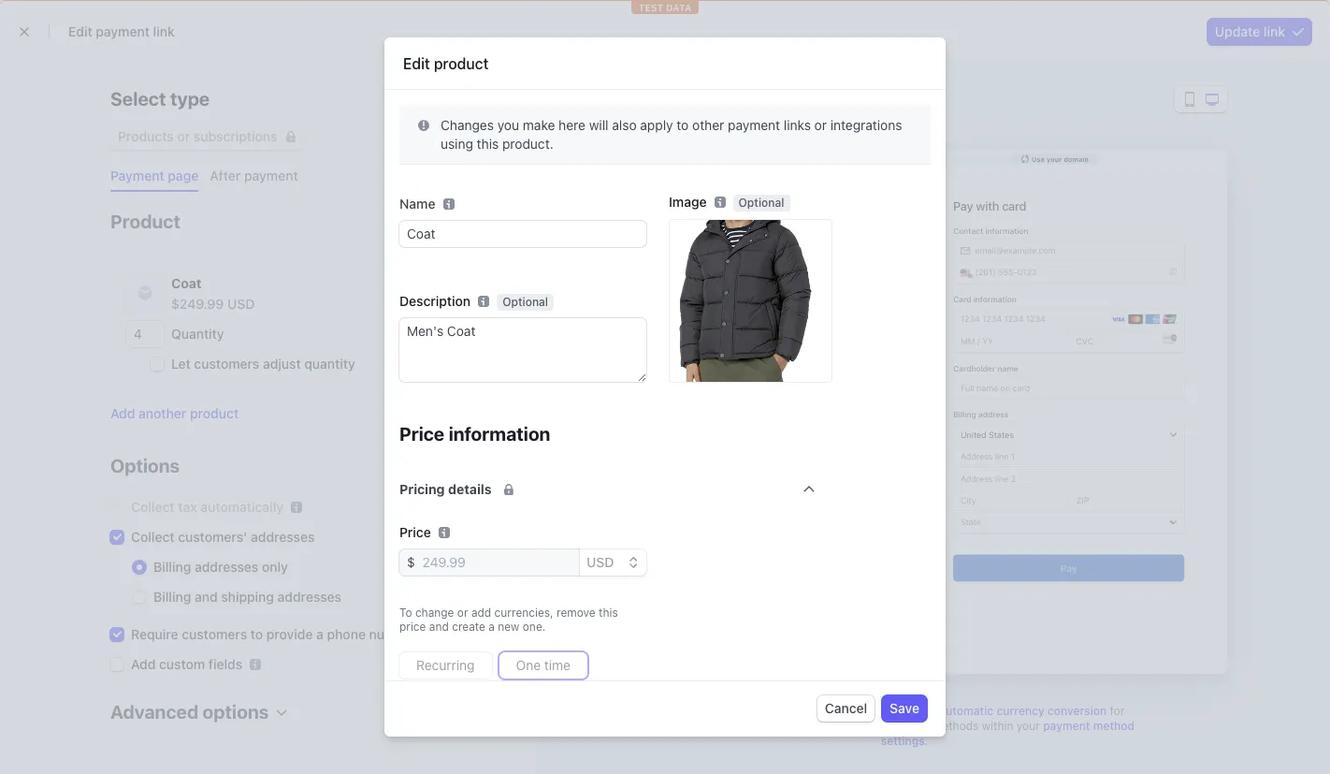 Task type: vqa. For each thing, say whether or not it's contained in the screenshot.
DATA
no



Task type: describe. For each thing, give the bounding box(es) containing it.
add
[[472, 606, 492, 620]]

remove
[[557, 606, 596, 620]]

buy.stripe.com
[[885, 155, 936, 162]]

select type
[[110, 88, 210, 110]]

description
[[400, 293, 471, 309]]

adjust
[[263, 356, 301, 372]]

cancel
[[825, 700, 868, 716]]

quantity
[[304, 356, 355, 372]]

price information
[[400, 423, 551, 445]]

type
[[170, 88, 210, 110]]

certain
[[675, 719, 712, 733]]

price for price information
[[400, 423, 445, 445]]

customers'
[[178, 529, 247, 545]]

1 vertical spatial addresses
[[195, 559, 259, 575]]

conversion
[[1048, 704, 1107, 718]]

atlas
[[52, 20, 84, 36]]

payment page
[[110, 168, 199, 183]]

can
[[793, 719, 812, 733]]

links
[[734, 704, 761, 718]]

.
[[925, 734, 929, 748]]

payment inside changes you make here will also apply to other payment links or integrations using this product.
[[728, 117, 781, 133]]

payment for payment links supports over 30 languages and automatic currency conversion
[[685, 704, 731, 718]]

save button
[[883, 695, 928, 722]]

pinned navigation links element
[[19, 271, 187, 369]]

create
[[452, 620, 486, 634]]

require
[[131, 626, 178, 642]]

automatically
[[201, 499, 284, 515]]

edit for edit product
[[403, 55, 430, 72]]

this inside changes you make here will also apply to other payment links or integrations using this product.
[[477, 136, 499, 152]]

collect customers' addresses
[[131, 529, 315, 545]]

payment right atlas
[[96, 23, 150, 39]]

let customers adjust quantity
[[171, 356, 355, 372]]

billing and shipping addresses
[[153, 589, 342, 605]]

advanced
[[110, 701, 199, 723]]

tax
[[178, 499, 197, 515]]

you
[[771, 719, 790, 733]]

$
[[407, 554, 415, 570]]

collect for collect customers' addresses
[[131, 529, 175, 545]]

another
[[139, 405, 187, 421]]

pricing
[[400, 481, 445, 497]]

domain
[[1064, 155, 1089, 162]]

payment method settings
[[881, 719, 1135, 748]]

30 languages link
[[841, 704, 914, 718]]

enable
[[816, 719, 851, 733]]

billing addresses only
[[153, 559, 288, 575]]

currencies,
[[495, 606, 554, 620]]

custom
[[159, 656, 205, 672]]

payment for payment page
[[110, 168, 164, 183]]

price
[[400, 620, 426, 634]]

a inside tab panel
[[316, 626, 324, 642]]

other
[[693, 117, 725, 133]]

image
[[669, 194, 707, 210]]

languages
[[858, 704, 914, 718]]

apply
[[641, 117, 673, 133]]

payment inside for certain countries. you can enable more payment methods within your
[[884, 719, 930, 733]]

2 horizontal spatial and
[[917, 704, 937, 718]]

payment inside payment method settings
[[1044, 719, 1091, 733]]

pinned element
[[19, 299, 187, 369]]

this inside to change or add currencies, remove this price and create a new one.
[[599, 606, 618, 620]]

coat
[[171, 275, 202, 291]]

preview
[[582, 88, 652, 110]]

to inside payment page tab panel
[[251, 626, 263, 642]]

Men's Coat text field
[[400, 318, 647, 382]]

atlas account button
[[19, 15, 159, 41]]

$ button
[[400, 549, 415, 576]]

product inside button
[[190, 405, 239, 421]]

recurring
[[416, 657, 475, 673]]

phone
[[327, 626, 366, 642]]

automatic
[[940, 704, 994, 718]]

atlas account
[[52, 20, 140, 36]]

after
[[210, 168, 241, 183]]

options
[[203, 701, 269, 723]]

edit payment link
[[68, 23, 175, 39]]

edit for edit payment link
[[68, 23, 92, 39]]

shipping
[[221, 589, 274, 605]]

30
[[841, 704, 855, 718]]

payment page button
[[103, 161, 210, 192]]

price for price
[[400, 524, 431, 540]]

links
[[784, 117, 811, 133]]

optional for image
[[739, 196, 785, 210]]

page
[[168, 168, 199, 183]]

developers link
[[902, 13, 987, 43]]

add for add custom fields
[[131, 656, 156, 672]]

let
[[171, 356, 191, 372]]

usd
[[227, 296, 255, 312]]

collect for collect tax automatically
[[131, 499, 175, 515]]

payment method settings link
[[881, 719, 1135, 748]]

more
[[854, 719, 881, 733]]

changes you make here will also apply to other payment links or integrations using this product.
[[441, 117, 903, 152]]

quantity
[[171, 326, 224, 342]]

currency
[[997, 704, 1045, 718]]

a inside to change or add currencies, remove this price and create a new one.
[[489, 620, 495, 634]]

changes
[[441, 117, 494, 133]]

payment inside button
[[244, 168, 298, 183]]

pricing details button
[[388, 469, 793, 504]]



Task type: locate. For each thing, give the bounding box(es) containing it.
2 vertical spatial addresses
[[278, 589, 342, 605]]

add another product
[[110, 405, 239, 421]]

one time
[[516, 657, 571, 673]]

payment left links
[[728, 117, 781, 133]]

also
[[612, 117, 637, 133]]

using
[[441, 136, 474, 152]]

0 vertical spatial optional
[[739, 196, 785, 210]]

1 vertical spatial customers
[[182, 626, 247, 642]]

collect
[[131, 499, 175, 515], [131, 529, 175, 545]]

Premium Plan, sunglasses, etc. text field
[[400, 221, 647, 247]]

payment right "after"
[[244, 168, 298, 183]]

add left another
[[110, 405, 135, 421]]

0 horizontal spatial a
[[316, 626, 324, 642]]

or
[[815, 117, 827, 133], [177, 128, 190, 144], [458, 606, 468, 620]]

2 collect from the top
[[131, 529, 175, 545]]

optional right image
[[739, 196, 785, 210]]

None search field
[[232, 11, 760, 45]]

price up $
[[400, 524, 431, 540]]

payment
[[110, 168, 164, 183], [685, 704, 731, 718]]

0 horizontal spatial payment
[[110, 168, 164, 183]]

1 horizontal spatial and
[[429, 620, 449, 634]]

link right update
[[1264, 23, 1286, 39]]

0 vertical spatial this
[[477, 136, 499, 152]]

advanced options button
[[103, 689, 288, 725]]

customers for require
[[182, 626, 247, 642]]

integrations
[[831, 117, 903, 133]]

here
[[559, 117, 586, 133]]

information
[[449, 423, 551, 445]]

products or subscriptions button
[[110, 120, 304, 150]]

2 horizontal spatial or
[[815, 117, 827, 133]]

and right 'price'
[[429, 620, 449, 634]]

over
[[815, 704, 838, 718]]

your
[[1047, 155, 1063, 162], [1017, 719, 1041, 733]]

for
[[1111, 704, 1125, 718]]

to
[[677, 117, 689, 133], [251, 626, 263, 642]]

options
[[110, 455, 180, 476]]

a left phone
[[316, 626, 324, 642]]

number
[[369, 626, 417, 642]]

your right the use
[[1047, 155, 1063, 162]]

recent navigation links element
[[0, 406, 206, 504]]

optional up men's coat text box
[[503, 295, 549, 309]]

update link
[[1216, 23, 1286, 39]]

0 horizontal spatial this
[[477, 136, 499, 152]]

2 link from the left
[[1264, 23, 1286, 39]]

or inside changes you make here will also apply to other payment links or integrations using this product.
[[815, 117, 827, 133]]

1 vertical spatial product
[[190, 405, 239, 421]]

1 vertical spatial your
[[1017, 719, 1041, 733]]

this right remove at the left bottom of the page
[[599, 606, 618, 620]]

payment
[[96, 23, 150, 39], [728, 117, 781, 133], [244, 168, 298, 183], [884, 719, 930, 733], [1044, 719, 1091, 733]]

one
[[516, 657, 541, 673]]

1 horizontal spatial optional
[[739, 196, 785, 210]]

0 vertical spatial and
[[195, 589, 218, 605]]

product
[[110, 211, 181, 232]]

customers down quantity
[[194, 356, 260, 372]]

0 horizontal spatial to
[[251, 626, 263, 642]]

0 vertical spatial customers
[[194, 356, 260, 372]]

countries.
[[715, 719, 767, 733]]

update
[[1216, 23, 1261, 39]]

add another product button
[[110, 404, 239, 423]]

new
[[498, 620, 520, 634]]

1 horizontal spatial or
[[458, 606, 468, 620]]

0 horizontal spatial your
[[1017, 719, 1041, 733]]

add inside add another product button
[[110, 405, 135, 421]]

one.
[[523, 620, 546, 634]]

for certain countries. you can enable more payment methods within your
[[675, 704, 1125, 733]]

add custom fields
[[131, 656, 243, 672]]

add down the require
[[131, 656, 156, 672]]

edit product
[[403, 55, 489, 72]]

and inside payment page tab panel
[[195, 589, 218, 605]]

and down billing addresses only
[[195, 589, 218, 605]]

0 vertical spatial your
[[1047, 155, 1063, 162]]

1 horizontal spatial link
[[1264, 23, 1286, 39]]

optional for description
[[503, 295, 549, 309]]

supports
[[764, 704, 811, 718]]

payment down "conversion"
[[1044, 719, 1091, 733]]

billing for billing and shipping addresses
[[153, 589, 191, 605]]

1 billing from the top
[[153, 559, 191, 575]]

0 vertical spatial add
[[110, 405, 135, 421]]

product.
[[503, 136, 554, 152]]

make
[[523, 117, 555, 133]]

payment inside payment page button
[[110, 168, 164, 183]]

or inside products or subscriptions button
[[177, 128, 190, 144]]

edit
[[68, 23, 92, 39], [403, 55, 430, 72]]

1 vertical spatial collect
[[131, 529, 175, 545]]

svg image
[[418, 120, 430, 131]]

1 collect from the top
[[131, 499, 175, 515]]

collect tax automatically
[[131, 499, 284, 515]]

to left the other
[[677, 117, 689, 133]]

price up 'pricing'
[[400, 423, 445, 445]]

product right another
[[190, 405, 239, 421]]

time
[[545, 657, 571, 673]]

2 vertical spatial and
[[917, 704, 937, 718]]

to change or add currencies, remove this price and create a new one.
[[400, 606, 618, 634]]

after payment button
[[202, 161, 309, 192]]

add for add another product
[[110, 405, 135, 421]]

use
[[1032, 155, 1045, 162]]

to inside changes you make here will also apply to other payment links or integrations using this product.
[[677, 117, 689, 133]]

and inside to change or add currencies, remove this price and create a new one.
[[429, 620, 449, 634]]

0 vertical spatial payment
[[110, 168, 164, 183]]

billing down customers'
[[153, 559, 191, 575]]

0 vertical spatial addresses
[[251, 529, 315, 545]]

0 horizontal spatial link
[[153, 23, 175, 39]]

addresses down collect customers' addresses
[[195, 559, 259, 575]]

0 vertical spatial price
[[400, 423, 445, 445]]

and up the '.'
[[917, 704, 937, 718]]

1 vertical spatial billing
[[153, 589, 191, 605]]

methods
[[933, 719, 979, 733]]

1 horizontal spatial payment
[[685, 704, 731, 718]]

you
[[498, 117, 520, 133]]

billing up the require
[[153, 589, 191, 605]]

collect left tax
[[131, 499, 175, 515]]

a left 'new'
[[489, 620, 495, 634]]

0 vertical spatial edit
[[68, 23, 92, 39]]

billing
[[153, 559, 191, 575], [153, 589, 191, 605]]

add
[[110, 405, 135, 421], [131, 656, 156, 672]]

payment down products
[[110, 168, 164, 183]]

1 horizontal spatial this
[[599, 606, 618, 620]]

pricing details
[[400, 481, 492, 497]]

payment link settings tab list
[[103, 161, 504, 192]]

only
[[262, 559, 288, 575]]

details
[[448, 481, 492, 497]]

to left provide
[[251, 626, 263, 642]]

link
[[153, 23, 175, 39], [1264, 23, 1286, 39]]

link right account
[[153, 23, 175, 39]]

addresses up only
[[251, 529, 315, 545]]

use your domain button
[[1013, 153, 1099, 164]]

payment page tab panel
[[95, 192, 510, 752]]

1 vertical spatial to
[[251, 626, 263, 642]]

payment up settings
[[884, 719, 930, 733]]

payment up certain at the bottom
[[685, 704, 731, 718]]

1 vertical spatial edit
[[403, 55, 430, 72]]

0 horizontal spatial or
[[177, 128, 190, 144]]

or right products
[[177, 128, 190, 144]]

1 horizontal spatial to
[[677, 117, 689, 133]]

provide
[[267, 626, 313, 642]]

1 horizontal spatial your
[[1047, 155, 1063, 162]]

or left 'add'
[[458, 606, 468, 620]]

0 horizontal spatial product
[[190, 405, 239, 421]]

0 horizontal spatial and
[[195, 589, 218, 605]]

addresses up provide
[[278, 589, 342, 605]]

settings
[[881, 734, 925, 748]]

0.00 text field
[[415, 549, 579, 576]]

your inside button
[[1047, 155, 1063, 162]]

after payment
[[210, 168, 298, 183]]

1 vertical spatial payment
[[685, 704, 731, 718]]

collect left customers'
[[131, 529, 175, 545]]

this down "you"
[[477, 136, 499, 152]]

product up changes
[[434, 55, 489, 72]]

products or subscriptions
[[118, 128, 278, 144]]

your down automatic currency conversion link
[[1017, 719, 1041, 733]]

developers
[[909, 20, 980, 36]]

0 vertical spatial collect
[[131, 499, 175, 515]]

1 price from the top
[[400, 423, 445, 445]]

customers for let
[[194, 356, 260, 372]]

link inside button
[[1264, 23, 1286, 39]]

0 vertical spatial billing
[[153, 559, 191, 575]]

1 link from the left
[[153, 23, 175, 39]]

update link button
[[1208, 18, 1312, 45]]

2 billing from the top
[[153, 589, 191, 605]]

1 horizontal spatial a
[[489, 620, 495, 634]]

method
[[1094, 719, 1135, 733]]

1 horizontal spatial edit
[[403, 55, 430, 72]]

account
[[88, 20, 140, 36]]

subscriptions
[[194, 128, 278, 144]]

1 vertical spatial this
[[599, 606, 618, 620]]

billing for billing addresses only
[[153, 559, 191, 575]]

to
[[400, 606, 412, 620]]

will
[[589, 117, 609, 133]]

require customers to provide a phone number
[[131, 626, 417, 642]]

1 vertical spatial price
[[400, 524, 431, 540]]

recent element
[[0, 433, 206, 504]]

0 vertical spatial product
[[434, 55, 489, 72]]

customers up fields
[[182, 626, 247, 642]]

1 vertical spatial and
[[429, 620, 449, 634]]

fields
[[209, 656, 243, 672]]

cancel button
[[818, 695, 875, 722]]

0 vertical spatial to
[[677, 117, 689, 133]]

core navigation links element
[[11, 82, 191, 241]]

1 vertical spatial optional
[[503, 295, 549, 309]]

0 horizontal spatial edit
[[68, 23, 92, 39]]

your inside for certain countries. you can enable more payment methods within your
[[1017, 719, 1041, 733]]

or right links
[[815, 117, 827, 133]]

1 vertical spatial add
[[131, 656, 156, 672]]

payment links supports over 30 languages and automatic currency conversion
[[685, 704, 1107, 718]]

0 horizontal spatial optional
[[503, 295, 549, 309]]

within
[[983, 719, 1014, 733]]

1 horizontal spatial product
[[434, 55, 489, 72]]

addresses
[[251, 529, 315, 545], [195, 559, 259, 575], [278, 589, 342, 605]]

2 price from the top
[[400, 524, 431, 540]]

change
[[415, 606, 454, 620]]

or inside to change or add currencies, remove this price and create a new one.
[[458, 606, 468, 620]]

optional
[[739, 196, 785, 210], [503, 295, 549, 309]]

this
[[477, 136, 499, 152], [599, 606, 618, 620]]



